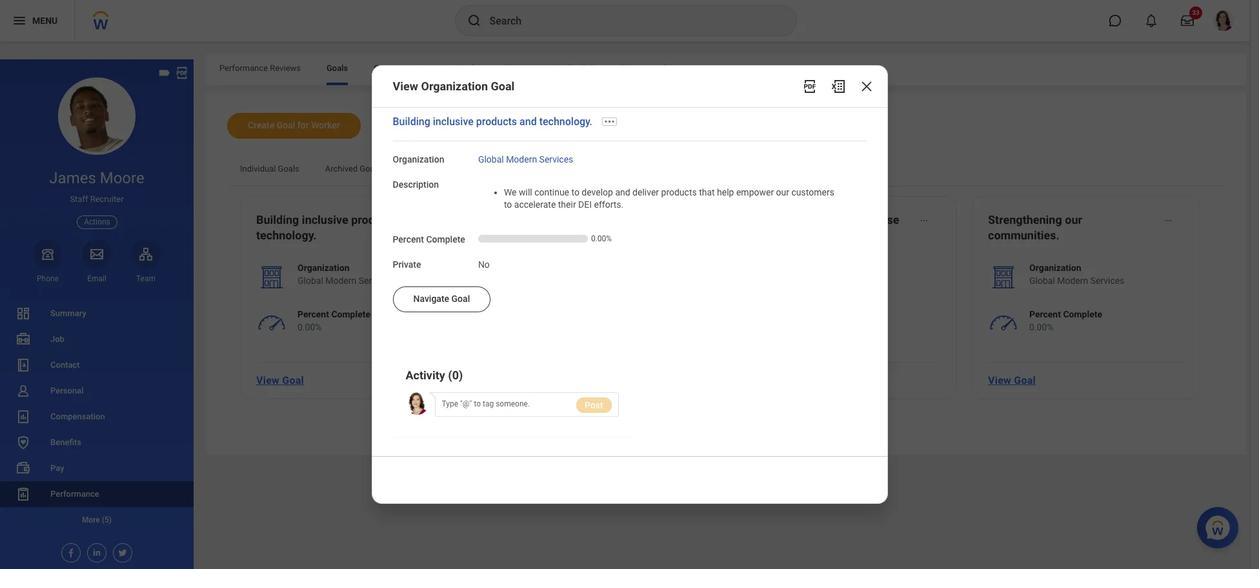 Task type: vqa. For each thing, say whether or not it's contained in the screenshot.
linkedin image
yes



Task type: locate. For each thing, give the bounding box(es) containing it.
james
[[49, 169, 96, 187]]

inclusive down view organization goal on the left of page
[[433, 116, 474, 128]]

services
[[539, 155, 573, 165], [359, 276, 393, 286], [1091, 276, 1125, 286]]

2 related actions image from the left
[[1164, 216, 1173, 225]]

tab list for cultivating a culture of belonging.
[[227, 155, 1226, 186]]

Process Comment text field
[[442, 393, 570, 417]]

inclusive for the building inclusive products and technology. link
[[433, 116, 474, 128]]

products left the that
[[661, 187, 697, 198]]

1 vertical spatial building
[[256, 213, 299, 227]]

customers
[[792, 187, 835, 198]]

organization global modern services
[[298, 263, 393, 286], [1030, 263, 1125, 286]]

inclusive
[[433, 116, 474, 128], [302, 213, 348, 227]]

related actions image
[[920, 216, 929, 225], [1164, 216, 1173, 225]]

1 global modern services element from the left
[[298, 274, 393, 287]]

modern for building inclusive products and technology.
[[326, 276, 357, 286]]

1 0.00% element from the left
[[298, 321, 371, 334]]

0 vertical spatial building inclusive products and technology.
[[393, 116, 593, 128]]

performance inside navigation pane region
[[50, 489, 99, 499]]

1 vertical spatial tab list
[[227, 155, 1226, 186]]

cultivating a culture of belonging. element
[[500, 212, 666, 246]]

building inclusive products and technology. inside building inclusive products and technology. element
[[256, 213, 420, 242]]

2 percent complete 0.00% from the left
[[1030, 309, 1103, 332]]

personal
[[50, 386, 84, 396]]

1 view goal button from the left
[[251, 367, 309, 393]]

our right "empower"
[[776, 187, 790, 198]]

organization inside tab list
[[407, 164, 455, 174]]

performance reviews
[[219, 63, 301, 73]]

goals down the building inclusive products and technology. link
[[457, 164, 479, 174]]

1 horizontal spatial percent complete 0.00%
[[1030, 309, 1103, 332]]

global modern services
[[478, 155, 573, 165]]

goal for navigate goal button
[[452, 294, 470, 304]]

1 percent complete 0.00% from the left
[[298, 309, 371, 332]]

1 vertical spatial to
[[504, 199, 512, 210]]

building inclusive products and technology.
[[393, 116, 593, 128], [256, 213, 420, 242]]

organization
[[421, 79, 488, 93], [393, 155, 444, 165], [407, 164, 455, 174], [298, 263, 350, 273], [1030, 263, 1082, 273]]

2 horizontal spatial services
[[1091, 276, 1125, 286]]

percent inside view organization goal dialog
[[393, 234, 424, 245]]

2 organization global modern services from the left
[[1030, 263, 1125, 286]]

goals right reviews
[[327, 63, 348, 73]]

0 vertical spatial to
[[572, 187, 580, 198]]

worker left projects
[[649, 63, 676, 73]]

0 horizontal spatial to
[[504, 199, 512, 210]]

building down individual goals on the left of the page
[[256, 213, 299, 227]]

1 vertical spatial performance
[[50, 489, 99, 499]]

0 horizontal spatial complete
[[331, 309, 371, 320]]

1 horizontal spatial global
[[478, 155, 504, 165]]

worker right for on the top left
[[311, 120, 340, 130]]

percent
[[393, 234, 424, 245], [298, 309, 329, 320], [1030, 309, 1061, 320]]

performance down 'pay'
[[50, 489, 99, 499]]

0 vertical spatial our
[[776, 187, 790, 198]]

worker inside button
[[311, 120, 340, 130]]

team james moore element
[[131, 274, 161, 284]]

building down competencies
[[393, 116, 430, 128]]

competencies
[[374, 63, 428, 73]]

for
[[297, 120, 309, 130]]

goal
[[491, 79, 515, 93], [277, 120, 295, 130], [452, 294, 470, 304], [282, 374, 304, 386], [1014, 374, 1036, 386]]

complete for strengthening our communities.
[[1064, 309, 1103, 320]]

services down building inclusive products and technology. element
[[359, 276, 393, 286]]

global modern services element down building inclusive products and technology. element
[[298, 274, 393, 287]]

2 horizontal spatial percent
[[1030, 309, 1061, 320]]

activity (0)
[[406, 369, 463, 382]]

0 horizontal spatial technology.
[[256, 229, 317, 242]]

email
[[87, 274, 106, 283]]

compensation
[[50, 412, 105, 422]]

goals
[[327, 63, 348, 73], [278, 164, 299, 174], [360, 164, 381, 174], [457, 164, 479, 174]]

a
[[560, 213, 566, 227]]

hiring and developing diverse talent. element
[[744, 212, 910, 246]]

view goal for strengthening our communities.
[[988, 374, 1036, 386]]

1 organization global modern services from the left
[[298, 263, 393, 286]]

empower
[[737, 187, 774, 198]]

banner
[[0, 0, 1250, 41]]

1 vertical spatial our
[[1065, 213, 1083, 227]]

1 vertical spatial technology.
[[256, 229, 317, 242]]

2 horizontal spatial view
[[988, 374, 1012, 386]]

development plans
[[454, 63, 526, 73]]

view for products
[[256, 374, 280, 386]]

percent complete 0.00%
[[298, 309, 371, 332], [1030, 309, 1103, 332]]

email james moore element
[[82, 274, 112, 284]]

navigate goal button
[[393, 287, 491, 313]]

2 horizontal spatial modern
[[1058, 276, 1089, 286]]

percent complete
[[393, 234, 465, 245]]

1 horizontal spatial global modern services element
[[1030, 274, 1125, 287]]

tab list for individual goals
[[207, 54, 1247, 85]]

0 horizontal spatial products
[[351, 213, 397, 227]]

1 horizontal spatial view
[[393, 79, 418, 93]]

0 horizontal spatial related actions image
[[920, 216, 929, 225]]

pay
[[50, 464, 64, 473]]

1 horizontal spatial building
[[393, 116, 430, 128]]

performance
[[219, 63, 268, 73], [50, 489, 99, 499]]

percent complete 0.00% for communities.
[[1030, 309, 1103, 332]]

projects
[[678, 63, 708, 73]]

1 horizontal spatial view goal
[[988, 374, 1036, 386]]

moore
[[100, 169, 144, 187]]

view goal for building inclusive products and technology.
[[256, 374, 304, 386]]

modern down the "strengthening our communities." element
[[1058, 276, 1089, 286]]

and
[[520, 116, 537, 128], [615, 187, 630, 198], [400, 213, 420, 227], [779, 213, 798, 227]]

products
[[476, 116, 517, 128], [661, 187, 697, 198], [351, 213, 397, 227]]

2 horizontal spatial complete
[[1064, 309, 1103, 320]]

0 vertical spatial inclusive
[[433, 116, 474, 128]]

benefits
[[50, 438, 81, 447]]

0 vertical spatial building
[[393, 116, 430, 128]]

goal for 'create goal for worker' button
[[277, 120, 295, 130]]

2 vertical spatial products
[[351, 213, 397, 227]]

1 vertical spatial products
[[661, 187, 697, 198]]

list
[[0, 301, 194, 533]]

view
[[393, 79, 418, 93], [256, 374, 280, 386], [988, 374, 1012, 386]]

2 horizontal spatial products
[[661, 187, 697, 198]]

our
[[776, 187, 790, 198], [1065, 213, 1083, 227]]

our right strengthening
[[1065, 213, 1083, 227]]

1 horizontal spatial 0.00%
[[591, 234, 612, 243]]

0 horizontal spatial view goal button
[[251, 367, 309, 393]]

0 horizontal spatial 0.00% element
[[298, 321, 371, 334]]

tag image
[[158, 66, 172, 80]]

profile logan mcneil element
[[1206, 6, 1242, 35]]

global down the communities.
[[1030, 276, 1055, 286]]

global inside "link"
[[478, 155, 504, 165]]

0 horizontal spatial global modern services element
[[298, 274, 393, 287]]

products inside building inclusive products and technology. element
[[351, 213, 397, 227]]

0 horizontal spatial global
[[298, 276, 323, 286]]

view for communities.
[[988, 374, 1012, 386]]

staff recruiter
[[70, 194, 124, 204]]

global down building inclusive products and technology. element
[[298, 276, 323, 286]]

excel image
[[831, 79, 846, 94]]

navigation pane region
[[0, 59, 194, 569]]

global down the building inclusive products and technology. link
[[478, 155, 504, 165]]

and up percent complete
[[400, 213, 420, 227]]

technology. for the building inclusive products and technology. link
[[539, 116, 593, 128]]

global for building inclusive products and technology.
[[298, 276, 323, 286]]

0 horizontal spatial building
[[256, 213, 299, 227]]

global modern services element
[[298, 274, 393, 287], [1030, 274, 1125, 287]]

0 horizontal spatial performance
[[50, 489, 99, 499]]

1 horizontal spatial our
[[1065, 213, 1083, 227]]

0 horizontal spatial view
[[256, 374, 280, 386]]

to
[[572, 187, 580, 198], [504, 199, 512, 210]]

2 0.00% element from the left
[[1030, 321, 1103, 334]]

0 vertical spatial tab list
[[207, 54, 1247, 85]]

personal image
[[15, 383, 31, 399]]

building inside view organization goal dialog
[[393, 116, 430, 128]]

phone button
[[33, 239, 63, 284]]

complete
[[426, 234, 465, 245], [331, 309, 371, 320], [1064, 309, 1103, 320]]

our inside description we will continue to develop and deliver products that help empower our customers to accelerate their dei efforts.
[[776, 187, 790, 198]]

1 horizontal spatial 0.00% element
[[1030, 321, 1103, 334]]

technology. inside view organization goal dialog
[[539, 116, 593, 128]]

building inclusive products and technology. inside view organization goal dialog
[[393, 116, 593, 128]]

services up continue
[[539, 155, 573, 165]]

services for building inclusive products and technology.
[[359, 276, 393, 286]]

developing
[[801, 213, 858, 227]]

james moore
[[49, 169, 144, 187]]

organization global modern services for communities.
[[1030, 263, 1125, 286]]

belonging.
[[500, 229, 556, 242]]

0 horizontal spatial modern
[[326, 276, 357, 286]]

global modern services element for products
[[298, 274, 393, 287]]

1 horizontal spatial performance
[[219, 63, 268, 73]]

modern down building inclusive products and technology. element
[[326, 276, 357, 286]]

accelerate
[[514, 199, 556, 210]]

modern up the will at the left top of the page
[[506, 155, 537, 165]]

modern
[[506, 155, 537, 165], [326, 276, 357, 286], [1058, 276, 1089, 286]]

performance left reviews
[[219, 63, 268, 73]]

twitter image
[[114, 544, 128, 558]]

1 horizontal spatial view goal button
[[983, 367, 1041, 393]]

2 view goal from the left
[[988, 374, 1036, 386]]

2 global modern services element from the left
[[1030, 274, 1125, 287]]

1 related actions image from the left
[[920, 216, 929, 225]]

2 horizontal spatial global
[[1030, 276, 1055, 286]]

tab list
[[207, 54, 1247, 85], [227, 155, 1226, 186]]

view goal button for strengthening our communities.
[[983, 367, 1041, 393]]

1 horizontal spatial technology.
[[539, 116, 593, 128]]

goals right individual
[[278, 164, 299, 174]]

1 horizontal spatial services
[[539, 155, 573, 165]]

talent.
[[744, 229, 778, 242]]

1 horizontal spatial organization global modern services
[[1030, 263, 1125, 286]]

global modern services element down the "strengthening our communities." element
[[1030, 274, 1125, 287]]

description
[[393, 180, 439, 190]]

to down we
[[504, 199, 512, 210]]

inclusive for building inclusive products and technology. element
[[302, 213, 348, 227]]

2 horizontal spatial 0.00%
[[1030, 322, 1054, 332]]

0 horizontal spatial worker
[[311, 120, 340, 130]]

0 vertical spatial performance
[[219, 63, 268, 73]]

phone
[[37, 274, 59, 283]]

x image
[[859, 79, 874, 94]]

goals right archived
[[360, 164, 381, 174]]

inclusive inside the building inclusive products and technology.
[[302, 213, 348, 227]]

building
[[393, 116, 430, 128], [256, 213, 299, 227]]

building inclusive products and technology. down archived
[[256, 213, 420, 242]]

1 horizontal spatial related actions image
[[1164, 216, 1173, 225]]

team link
[[131, 239, 161, 284]]

1 view goal from the left
[[256, 374, 304, 386]]

and up 'efforts.'
[[615, 187, 630, 198]]

0 horizontal spatial 0.00%
[[298, 322, 322, 332]]

0 horizontal spatial services
[[359, 276, 393, 286]]

development
[[454, 63, 503, 73]]

modern inside "link"
[[506, 155, 537, 165]]

view organization goal dialog
[[372, 65, 888, 504]]

services down the "strengthening our communities." element
[[1091, 276, 1125, 286]]

organization global modern services down the "strengthening our communities." element
[[1030, 263, 1125, 286]]

modern for strengthening our communities.
[[1058, 276, 1089, 286]]

inclusive inside view organization goal dialog
[[433, 116, 474, 128]]

products up the global modern services "link"
[[476, 116, 517, 128]]

benefits link
[[0, 430, 194, 456]]

and right 'hiring'
[[779, 213, 798, 227]]

help
[[717, 187, 734, 198]]

and inside 'hiring and developing diverse talent.'
[[779, 213, 798, 227]]

1 horizontal spatial modern
[[506, 155, 537, 165]]

1 vertical spatial building inclusive products and technology.
[[256, 213, 420, 242]]

strengthening our communities. element
[[988, 212, 1154, 246]]

that
[[699, 187, 715, 198]]

view inside dialog
[[393, 79, 418, 93]]

organization global modern services for products
[[298, 263, 393, 286]]

0.00% element
[[298, 321, 371, 334], [1030, 321, 1103, 334]]

cultivating
[[500, 213, 557, 227]]

job
[[50, 334, 65, 344]]

technology. for building inclusive products and technology. element
[[256, 229, 317, 242]]

archived
[[325, 164, 358, 174]]

products down description
[[351, 213, 397, 227]]

to up their
[[572, 187, 580, 198]]

0 vertical spatial products
[[476, 116, 517, 128]]

tab list containing individual goals
[[227, 155, 1226, 186]]

technology.
[[539, 116, 593, 128], [256, 229, 317, 242]]

create goal for worker
[[248, 120, 340, 130]]

strengthening
[[988, 213, 1062, 227]]

building for the building inclusive products and technology. link
[[393, 116, 430, 128]]

0 horizontal spatial view goal
[[256, 374, 304, 386]]

percent complete element
[[478, 226, 620, 252]]

description we will continue to develop and deliver products that help empower our customers to accelerate their dei efforts.
[[393, 180, 837, 210]]

1 horizontal spatial complete
[[426, 234, 465, 245]]

our inside strengthening our communities.
[[1065, 213, 1083, 227]]

1 horizontal spatial to
[[572, 187, 580, 198]]

0 vertical spatial technology.
[[539, 116, 593, 128]]

1 horizontal spatial products
[[476, 116, 517, 128]]

inclusive down archived
[[302, 213, 348, 227]]

2 view goal button from the left
[[983, 367, 1041, 393]]

0 vertical spatial worker
[[649, 63, 676, 73]]

organization global modern services down building inclusive products and technology. element
[[298, 263, 393, 286]]

1 horizontal spatial worker
[[649, 63, 676, 73]]

0 horizontal spatial our
[[776, 187, 790, 198]]

reviews
[[270, 63, 301, 73]]

1 horizontal spatial inclusive
[[433, 116, 474, 128]]

0 horizontal spatial percent
[[298, 309, 329, 320]]

actions
[[84, 217, 110, 226]]

building for building inclusive products and technology. element
[[256, 213, 299, 227]]

tab list containing performance reviews
[[207, 54, 1247, 85]]

building inclusive products and technology. for the building inclusive products and technology. link
[[393, 116, 593, 128]]

0.00%
[[591, 234, 612, 243], [298, 322, 322, 332], [1030, 322, 1054, 332]]

0 horizontal spatial organization global modern services
[[298, 263, 393, 286]]

1 horizontal spatial percent
[[393, 234, 424, 245]]

and inside description we will continue to develop and deliver products that help empower our customers to accelerate their dei efforts.
[[615, 187, 630, 198]]

view goal button
[[251, 367, 309, 393], [983, 367, 1041, 393]]

0 horizontal spatial inclusive
[[302, 213, 348, 227]]

search image
[[466, 13, 482, 28]]

worker
[[649, 63, 676, 73], [311, 120, 340, 130]]

1 vertical spatial inclusive
[[302, 213, 348, 227]]

contact image
[[15, 358, 31, 373]]

1 vertical spatial worker
[[311, 120, 340, 130]]

global modern services element for communities.
[[1030, 274, 1125, 287]]

their
[[558, 199, 576, 210]]

0 horizontal spatial percent complete 0.00%
[[298, 309, 371, 332]]

building inclusive products and technology. up the global modern services "link"
[[393, 116, 593, 128]]

action bar region
[[372, 457, 887, 491]]



Task type: describe. For each thing, give the bounding box(es) containing it.
archived goals
[[325, 164, 381, 174]]

inbox large image
[[1181, 14, 1194, 27]]

products for building inclusive products and technology. element
[[351, 213, 397, 227]]

feedback received
[[551, 63, 623, 73]]

efforts.
[[594, 199, 624, 210]]

pdf image
[[802, 79, 818, 94]]

list containing summary
[[0, 301, 194, 533]]

pay link
[[0, 456, 194, 482]]

view organization goal
[[393, 79, 515, 93]]

we
[[504, 187, 517, 198]]

worker projects
[[649, 63, 708, 73]]

building inclusive products and technology. link
[[393, 116, 593, 128]]

summary image
[[15, 306, 31, 321]]

global modern services link
[[478, 152, 573, 165]]

dei
[[578, 199, 592, 210]]

pay image
[[15, 461, 31, 476]]

goal for building inclusive products and technology. view goal button
[[282, 374, 304, 386]]

culture
[[569, 213, 605, 227]]

percent for building inclusive products and technology.
[[298, 309, 329, 320]]

compensation image
[[15, 409, 31, 425]]

0.00% inside percent complete element
[[591, 234, 612, 243]]

phone james moore element
[[33, 274, 63, 284]]

services for strengthening our communities.
[[1091, 276, 1125, 286]]

diverse
[[861, 213, 900, 227]]

workday assistant region
[[1198, 502, 1244, 549]]

contact link
[[0, 352, 194, 378]]

view goal button for building inclusive products and technology.
[[251, 367, 309, 393]]

linkedin image
[[88, 544, 102, 558]]

organization goals
[[407, 164, 479, 174]]

percent complete 0.00% for products
[[298, 309, 371, 332]]

building inclusive products and technology. element
[[256, 212, 422, 246]]

view team image
[[138, 246, 154, 262]]

summary link
[[0, 301, 194, 327]]

performance for performance reviews
[[219, 63, 268, 73]]

goals for organization goals
[[457, 164, 479, 174]]

mail image
[[89, 246, 105, 262]]

0.00% for strengthening our communities.
[[1030, 322, 1054, 332]]

worker inside tab list
[[649, 63, 676, 73]]

hiring
[[744, 213, 776, 227]]

individual
[[240, 164, 276, 174]]

cultivating a culture of belonging.
[[500, 213, 619, 242]]

related actions image for strengthening our communities.
[[1164, 216, 1173, 225]]

related actions image for hiring and developing diverse talent.
[[920, 216, 929, 225]]

create
[[248, 120, 274, 130]]

complete inside view organization goal dialog
[[426, 234, 465, 245]]

products for the building inclusive products and technology. link
[[476, 116, 517, 128]]

develop
[[582, 187, 613, 198]]

performance for performance
[[50, 489, 99, 499]]

facebook image
[[62, 544, 76, 558]]

products inside description we will continue to develop and deliver products that help empower our customers to accelerate their dei efforts.
[[661, 187, 697, 198]]

0.00% element for products
[[298, 321, 371, 334]]

will
[[519, 187, 532, 198]]

performance link
[[0, 482, 194, 507]]

employee photo image
[[406, 393, 428, 415]]

feedback
[[551, 63, 588, 73]]

building inclusive products and technology. for building inclusive products and technology. element
[[256, 213, 420, 242]]

recruiter
[[90, 194, 124, 204]]

contact
[[50, 360, 80, 370]]

create goal for worker button
[[227, 113, 361, 139]]

navigate goal
[[413, 294, 470, 304]]

performance image
[[15, 487, 31, 502]]

email button
[[82, 239, 112, 284]]

hiring and developing diverse talent.
[[744, 213, 900, 242]]

and up the global modern services "link"
[[520, 116, 537, 128]]

continue
[[535, 187, 569, 198]]

0.00% element for communities.
[[1030, 321, 1103, 334]]

communities.
[[988, 229, 1060, 242]]

plans
[[505, 63, 526, 73]]

compensation link
[[0, 404, 194, 430]]

actions button
[[77, 215, 117, 229]]

job image
[[15, 332, 31, 347]]

benefits image
[[15, 435, 31, 451]]

notifications large image
[[1145, 14, 1158, 27]]

phone image
[[39, 246, 57, 262]]

complete for building inclusive products and technology.
[[331, 309, 371, 320]]

goal for strengthening our communities.'s view goal button
[[1014, 374, 1036, 386]]

0.00% for building inclusive products and technology.
[[298, 322, 322, 332]]

global for strengthening our communities.
[[1030, 276, 1055, 286]]

goals for individual goals
[[278, 164, 299, 174]]

services inside the global modern services "link"
[[539, 155, 573, 165]]

staff
[[70, 194, 88, 204]]

personal link
[[0, 378, 194, 404]]

received
[[590, 63, 623, 73]]

no
[[478, 259, 490, 270]]

team
[[136, 274, 156, 283]]

view printable version (pdf) image
[[175, 66, 189, 80]]

(0)
[[448, 369, 463, 382]]

goals for archived goals
[[360, 164, 381, 174]]

percent for strengthening our communities.
[[1030, 309, 1061, 320]]

deliver
[[633, 187, 659, 198]]

job link
[[0, 327, 194, 352]]

strengthening our communities.
[[988, 213, 1083, 242]]

private element
[[478, 251, 490, 271]]

individual goals
[[240, 164, 299, 174]]

summary
[[50, 309, 86, 318]]

private
[[393, 259, 421, 270]]

navigate
[[413, 294, 449, 304]]

activity
[[406, 369, 445, 382]]

of
[[608, 213, 619, 227]]



